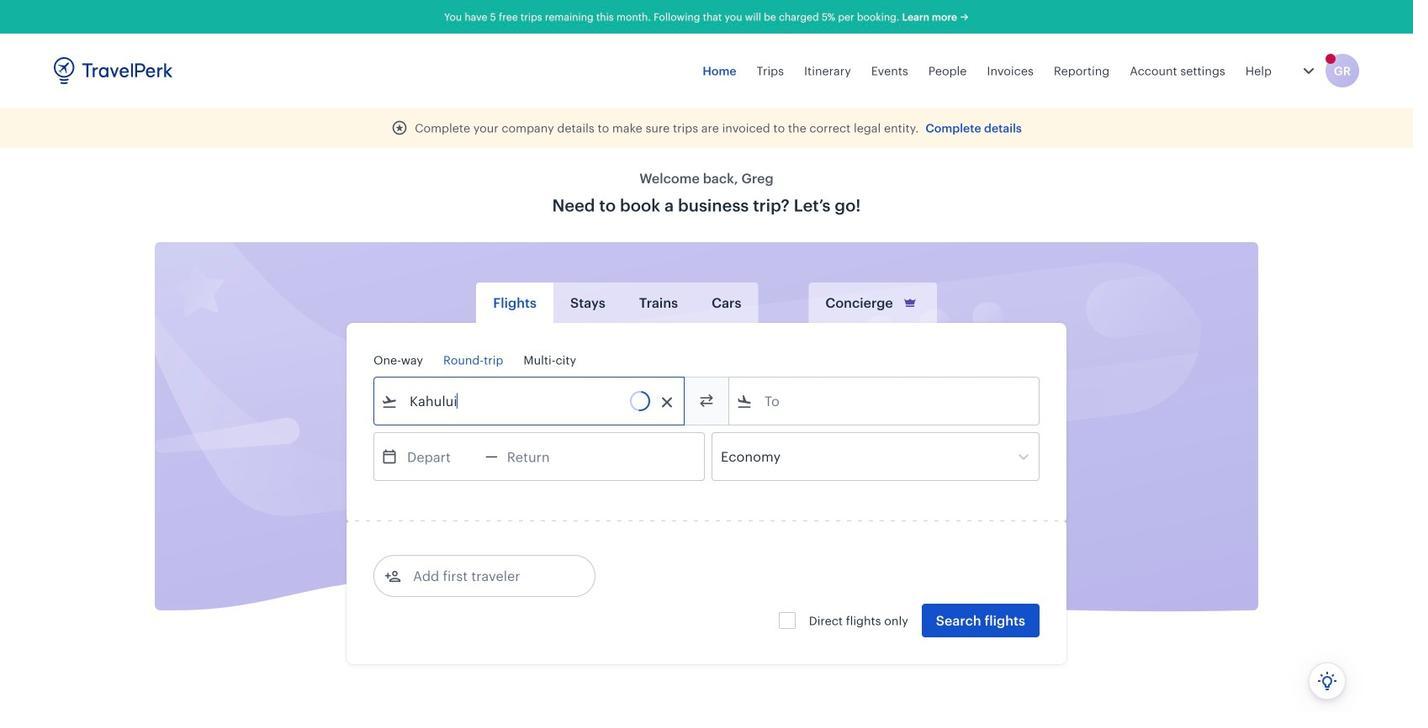 Task type: locate. For each thing, give the bounding box(es) containing it.
Depart text field
[[398, 433, 486, 480]]

Return text field
[[498, 433, 585, 480]]

To search field
[[753, 388, 1017, 415]]

From search field
[[398, 388, 662, 415]]



Task type: describe. For each thing, give the bounding box(es) containing it.
Add first traveler search field
[[401, 563, 576, 590]]



